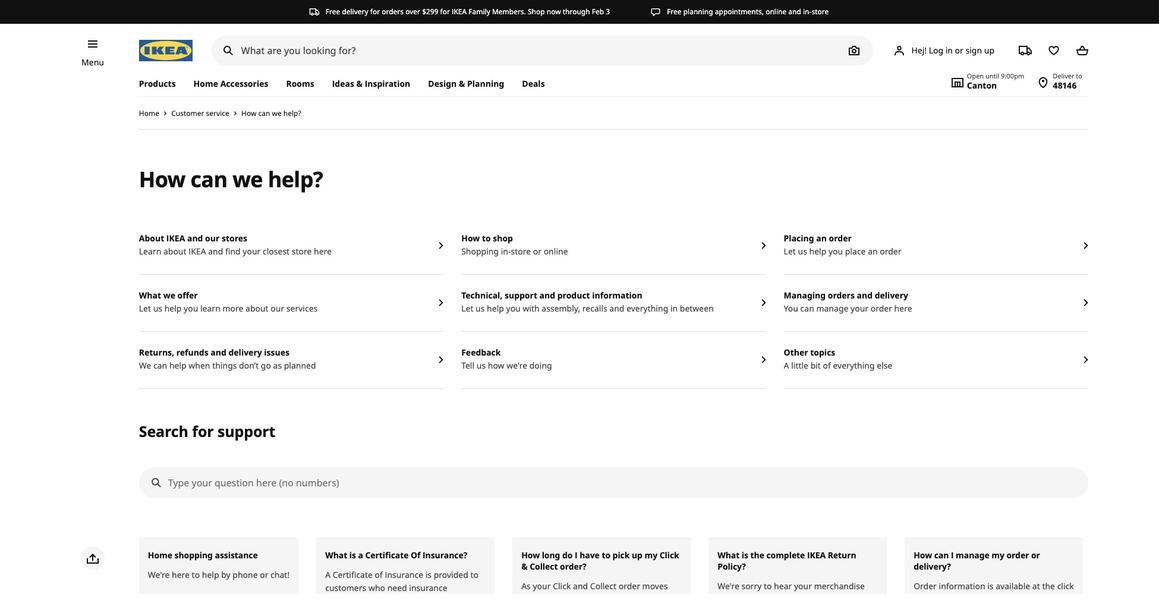 Task type: vqa. For each thing, say whether or not it's contained in the screenshot.


Task type: locate. For each thing, give the bounding box(es) containing it.
0 vertical spatial a
[[784, 360, 790, 371]]

what is a certificate of insurance?
[[325, 550, 468, 561]]

or inside how can i manage my order or delivery?
[[1032, 550, 1041, 561]]

0 vertical spatial we
[[272, 108, 282, 118]]

0 vertical spatial up
[[985, 44, 995, 56]]

help inside placing an order let us help you place an order
[[810, 246, 827, 257]]

we're inside we're sorry to hear your merchandise isn't working out for you. it's okay t
[[718, 580, 740, 592]]

we're up isn't
[[718, 580, 740, 592]]

canton
[[967, 80, 998, 91]]

of down order
[[914, 594, 922, 594]]

your inside as your click and collect order moves through our system, you will be notifie
[[533, 580, 551, 592]]

how can i manage my order or delivery?
[[914, 550, 1041, 572]]

click
[[1058, 580, 1075, 592]]

let down technical,
[[462, 303, 474, 314]]

menu button
[[82, 56, 104, 69]]

0 vertical spatial our
[[205, 232, 220, 244]]

us inside technical, support and product information let us help you with assembly, recalls and everything in between
[[476, 303, 485, 314]]

orders right managing
[[828, 290, 855, 301]]

an right place
[[868, 246, 878, 257]]

0 horizontal spatial let
[[139, 303, 151, 314]]

let inside "what we offer let us help you learn more about our services"
[[139, 303, 151, 314]]

what for what is a certificate of insurance?
[[325, 550, 347, 561]]

help down placing
[[810, 246, 827, 257]]

we're down home shopping assistance
[[148, 569, 170, 580]]

2 i from the left
[[952, 550, 954, 561]]

you left with on the left of the page
[[506, 303, 521, 314]]

to inside a certificate of insurance is provided to customers who need insuranc
[[471, 569, 479, 580]]

0 horizontal spatial about
[[164, 246, 186, 257]]

how can we help? up the stores at top left
[[139, 165, 323, 194]]

as your click and collect order moves through our system, you will be notifie
[[522, 580, 678, 594]]

our
[[205, 232, 220, 244], [271, 303, 284, 314], [556, 594, 569, 594]]

Search search field
[[140, 468, 1088, 498]]

a down order
[[924, 594, 929, 594]]

let down placing
[[784, 246, 796, 257]]

1 horizontal spatial let
[[462, 303, 474, 314]]

1 horizontal spatial in
[[946, 44, 953, 56]]

what for what is the complete ikea return policy?
[[718, 550, 740, 561]]

0 vertical spatial support
[[505, 290, 538, 301]]

Search by product text field
[[212, 36, 874, 65]]

home for home
[[139, 108, 159, 118]]

your up other topics a little bit of everything else at the bottom right of the page
[[851, 303, 869, 314]]

the right at
[[1043, 580, 1056, 592]]

how can we help?
[[241, 108, 301, 118], [139, 165, 323, 194]]

what inside "what we offer let us help you learn more about our services"
[[139, 290, 161, 301]]

or inside how to shop shopping in-store or online
[[533, 246, 542, 257]]

and
[[789, 7, 802, 17], [187, 232, 203, 244], [208, 246, 223, 257], [540, 290, 556, 301], [857, 290, 873, 301], [610, 303, 625, 314], [211, 347, 226, 358], [573, 580, 588, 592]]

1 vertical spatial click
[[553, 580, 571, 592]]

click inside as your click and collect order moves through our system, you will be notifie
[[553, 580, 571, 592]]

1 horizontal spatial i
[[952, 550, 954, 561]]

how inside how long do i have to pick up my click & collect order?
[[522, 550, 540, 561]]

and up things
[[211, 347, 226, 358]]

is
[[350, 550, 356, 561], [742, 550, 749, 561], [426, 569, 432, 580], [988, 580, 994, 592]]

0 horizontal spatial store
[[292, 246, 312, 257]]

home up customer service
[[194, 78, 218, 89]]

design & planning link
[[419, 71, 513, 96]]

as
[[522, 580, 531, 592]]

2 vertical spatial here
[[172, 569, 190, 580]]

my right pick
[[645, 550, 658, 561]]

the left complete
[[751, 550, 765, 561]]

with
[[523, 303, 540, 314]]

everything inside other topics a little bit of everything else
[[833, 360, 875, 371]]

0 horizontal spatial collect
[[530, 561, 558, 572]]

policy?
[[718, 561, 746, 572]]

about
[[139, 232, 164, 244]]

0 horizontal spatial up
[[632, 550, 643, 561]]

what up customers at the left bottom of page
[[325, 550, 347, 561]]

and down place
[[857, 290, 873, 301]]

a up customers at the left bottom of page
[[358, 550, 363, 561]]

0 horizontal spatial online
[[544, 246, 568, 257]]

None search field
[[212, 36, 874, 65]]

0 horizontal spatial the
[[751, 550, 765, 561]]

us inside "what we offer let us help you learn more about our services"
[[153, 303, 162, 314]]

manage inside managing orders and delivery you can manage your order here
[[817, 303, 849, 314]]

click
[[660, 550, 680, 561], [553, 580, 571, 592]]

when
[[189, 360, 210, 371]]

hej!
[[912, 44, 927, 56]]

1 horizontal spatial a
[[924, 594, 929, 594]]

ikea left 'return'
[[808, 550, 826, 561]]

in
[[946, 44, 953, 56], [671, 303, 678, 314]]

for down hear
[[786, 594, 797, 594]]

2 horizontal spatial store
[[812, 7, 829, 17]]

of inside order information is available at the click of a button!
[[914, 594, 922, 594]]

what left offer
[[139, 290, 161, 301]]

or for how can i manage my order or delivery?
[[1032, 550, 1041, 561]]

us inside placing an order let us help you place an order
[[798, 246, 808, 257]]

0 vertical spatial about
[[164, 246, 186, 257]]

about right learn
[[164, 246, 186, 257]]

home accessories link
[[185, 71, 277, 96]]

isn't
[[718, 594, 734, 594]]

up inside how long do i have to pick up my click & collect order?
[[632, 550, 643, 561]]

is left available
[[988, 580, 994, 592]]

deals
[[522, 78, 545, 89]]

0 horizontal spatial information
[[593, 290, 643, 301]]

of inside a certificate of insurance is provided to customers who need insuranc
[[375, 569, 383, 580]]

to left pick
[[602, 550, 611, 561]]

what
[[139, 290, 161, 301], [325, 550, 347, 561], [718, 550, 740, 561]]

store inside about ikea and our stores learn about ikea and find your closest store here
[[292, 246, 312, 257]]

order up place
[[829, 232, 852, 244]]

for
[[370, 7, 380, 17], [440, 7, 450, 17], [192, 421, 214, 441], [786, 594, 797, 594]]

collect inside as your click and collect order moves through our system, you will be notifie
[[590, 580, 617, 592]]

0 horizontal spatial manage
[[817, 303, 849, 314]]

open
[[967, 71, 984, 80]]

0 vertical spatial of
[[823, 360, 831, 371]]

everything left between
[[627, 303, 669, 314]]

0 horizontal spatial a
[[325, 569, 331, 580]]

ideas & inspiration
[[332, 78, 411, 89]]

1 vertical spatial an
[[868, 246, 878, 257]]

let up returns,
[[139, 303, 151, 314]]

my inside how can i manage my order or delivery?
[[992, 550, 1005, 561]]

1 vertical spatial through
[[522, 594, 554, 594]]

1 horizontal spatial up
[[985, 44, 995, 56]]

delivery for managing orders and delivery you can manage your order here
[[875, 290, 909, 301]]

planned
[[284, 360, 316, 371]]

order up the will
[[619, 580, 640, 592]]

your right as
[[533, 580, 551, 592]]

how for in-
[[462, 232, 480, 244]]

up right sign at top right
[[985, 44, 995, 56]]

0 horizontal spatial our
[[205, 232, 220, 244]]

can inside how can i manage my order or delivery?
[[935, 550, 949, 561]]

1 free from the left
[[326, 7, 340, 17]]

1 horizontal spatial free
[[667, 7, 682, 17]]

need
[[388, 582, 407, 594]]

your right find
[[243, 246, 261, 257]]

you down offer
[[184, 303, 198, 314]]

a up customers at the left bottom of page
[[325, 569, 331, 580]]

0 horizontal spatial &
[[357, 78, 363, 89]]

& right design
[[459, 78, 465, 89]]

1 vertical spatial about
[[246, 303, 269, 314]]

i
[[575, 550, 578, 561], [952, 550, 954, 561]]

everything left the else at the right of page
[[833, 360, 875, 371]]

or right shopping
[[533, 246, 542, 257]]

order
[[829, 232, 852, 244], [880, 246, 902, 257], [871, 303, 893, 314], [1007, 550, 1030, 561], [619, 580, 640, 592]]

to right the provided
[[471, 569, 479, 580]]

home left shopping
[[148, 550, 172, 561]]

order up the else at the right of page
[[871, 303, 893, 314]]

manage
[[817, 303, 849, 314], [956, 550, 990, 561]]

2 horizontal spatial here
[[895, 303, 913, 314]]

our inside "what we offer let us help you learn more about our services"
[[271, 303, 284, 314]]

for left over
[[370, 7, 380, 17]]

0 horizontal spatial click
[[553, 580, 571, 592]]

0 horizontal spatial an
[[817, 232, 827, 244]]

1 horizontal spatial through
[[563, 7, 590, 17]]

1 horizontal spatial in-
[[803, 7, 812, 17]]

how
[[241, 108, 257, 118], [139, 165, 185, 194], [462, 232, 480, 244], [522, 550, 540, 561], [914, 550, 933, 561]]

ideas
[[332, 78, 354, 89]]

through down as
[[522, 594, 554, 594]]

is inside order information is available at the click of a button!
[[988, 580, 994, 592]]

2 vertical spatial home
[[148, 550, 172, 561]]

about inside "what we offer let us help you learn more about our services"
[[246, 303, 269, 314]]

home down products
[[139, 108, 159, 118]]

our left services
[[271, 303, 284, 314]]

1 horizontal spatial delivery
[[342, 7, 369, 17]]

help down technical,
[[487, 303, 504, 314]]

0 vertical spatial manage
[[817, 303, 849, 314]]

1 horizontal spatial the
[[1043, 580, 1056, 592]]

store inside how to shop shopping in-store or online
[[511, 246, 531, 257]]

in left between
[[671, 303, 678, 314]]

ikea logotype, go to start page image
[[139, 40, 193, 61]]

what for what we offer let us help you learn more about our services
[[139, 290, 161, 301]]

manage down managing
[[817, 303, 849, 314]]

can inside returns, refunds and delivery issues we can help when things don't go as planned
[[153, 360, 167, 371]]

0 horizontal spatial in-
[[501, 246, 511, 257]]

closest
[[263, 246, 290, 257]]

order right place
[[880, 246, 902, 257]]

1 vertical spatial a
[[924, 594, 929, 594]]

1 horizontal spatial manage
[[956, 550, 990, 561]]

you inside as your click and collect order moves through our system, you will be notifie
[[604, 594, 618, 594]]

help inside returns, refunds and delivery issues we can help when things don't go as planned
[[169, 360, 187, 371]]

1 vertical spatial up
[[632, 550, 643, 561]]

to inside deliver to 48146
[[1077, 71, 1083, 80]]

1 vertical spatial how can we help?
[[139, 165, 323, 194]]

or left the chat!
[[260, 569, 269, 580]]

what inside "what is the complete ikea return policy?"
[[718, 550, 740, 561]]

ikea left family
[[452, 7, 467, 17]]

& right ideas
[[357, 78, 363, 89]]

1 my from the left
[[645, 550, 658, 561]]

how can we help? link
[[241, 108, 301, 118]]

free for free planning appointments, online and in-store
[[667, 7, 682, 17]]

1 horizontal spatial what
[[325, 550, 347, 561]]

2 vertical spatial we
[[163, 290, 175, 301]]

1 vertical spatial here
[[895, 303, 913, 314]]

1 vertical spatial certificate
[[333, 569, 373, 580]]

2 free from the left
[[667, 7, 682, 17]]

a left little at the bottom of the page
[[784, 360, 790, 371]]

let inside placing an order let us help you place an order
[[784, 246, 796, 257]]

1 horizontal spatial online
[[766, 7, 787, 17]]

1 vertical spatial orders
[[828, 290, 855, 301]]

how can we help? down accessories
[[241, 108, 301, 118]]

your inside managing orders and delivery you can manage your order here
[[851, 303, 869, 314]]

& up as
[[522, 561, 528, 572]]

free
[[326, 7, 340, 17], [667, 7, 682, 17]]

certificate up insurance
[[365, 550, 409, 561]]

1 vertical spatial online
[[544, 246, 568, 257]]

to up out
[[764, 580, 772, 592]]

1 vertical spatial help?
[[268, 165, 323, 194]]

let for what we offer let us help you learn more about our services
[[139, 303, 151, 314]]

order inside as your click and collect order moves through our system, you will be notifie
[[619, 580, 640, 592]]

can inside managing orders and delivery you can manage your order here
[[801, 303, 815, 314]]

for right the $299
[[440, 7, 450, 17]]

how for have
[[522, 550, 540, 561]]

0 vertical spatial delivery
[[342, 7, 369, 17]]

0 horizontal spatial my
[[645, 550, 658, 561]]

0 horizontal spatial what
[[139, 290, 161, 301]]

0 vertical spatial an
[[817, 232, 827, 244]]

ikea right about
[[166, 232, 185, 244]]

1 vertical spatial our
[[271, 303, 284, 314]]

2 my from the left
[[992, 550, 1005, 561]]

feedback
[[462, 347, 501, 358]]

in-
[[803, 7, 812, 17], [501, 246, 511, 257]]

hej! log in or sign up link
[[879, 39, 1009, 62]]

1 vertical spatial a
[[325, 569, 331, 580]]

products
[[139, 78, 176, 89]]

i inside how long do i have to pick up my click & collect order?
[[575, 550, 578, 561]]

collect up system,
[[590, 580, 617, 592]]

delivery inside managing orders and delivery you can manage your order here
[[875, 290, 909, 301]]

1 horizontal spatial our
[[271, 303, 284, 314]]

0 vertical spatial collect
[[530, 561, 558, 572]]

1 vertical spatial we
[[233, 165, 263, 194]]

1 vertical spatial support
[[218, 421, 276, 441]]

0 horizontal spatial free
[[326, 7, 340, 17]]

1 horizontal spatial orders
[[828, 290, 855, 301]]

up right pick
[[632, 550, 643, 561]]

is left the provided
[[426, 569, 432, 580]]

your up you.
[[795, 580, 812, 592]]

will
[[620, 594, 633, 594]]

order
[[914, 580, 937, 592]]

information up the recalls
[[593, 290, 643, 301]]

&
[[357, 78, 363, 89], [459, 78, 465, 89], [522, 561, 528, 572]]

0 horizontal spatial orders
[[382, 7, 404, 17]]

how inside how can i manage my order or delivery?
[[914, 550, 933, 561]]

0 horizontal spatial here
[[172, 569, 190, 580]]

1 vertical spatial the
[[1043, 580, 1056, 592]]

support inside technical, support and product information let us help you with assembly, recalls and everything in between
[[505, 290, 538, 301]]

sign
[[966, 44, 983, 56]]

certificate up customers at the left bottom of page
[[333, 569, 373, 580]]

1 horizontal spatial of
[[823, 360, 831, 371]]

1 horizontal spatial we're
[[718, 580, 740, 592]]

0 vertical spatial in-
[[803, 7, 812, 17]]

information up button!
[[939, 580, 986, 592]]

2 vertical spatial of
[[914, 594, 922, 594]]

i right do
[[575, 550, 578, 561]]

0 horizontal spatial delivery
[[229, 347, 262, 358]]

0 vertical spatial in
[[946, 44, 953, 56]]

shopping
[[462, 246, 499, 257]]

us down feedback
[[477, 360, 486, 371]]

everything
[[627, 303, 669, 314], [833, 360, 875, 371]]

1 horizontal spatial a
[[784, 360, 790, 371]]

inspiration
[[365, 78, 411, 89]]

delivery inside returns, refunds and delivery issues we can help when things don't go as planned
[[229, 347, 262, 358]]

what up "policy?"
[[718, 550, 740, 561]]

1 horizontal spatial store
[[511, 246, 531, 257]]

2 horizontal spatial our
[[556, 594, 569, 594]]

help down refunds
[[169, 360, 187, 371]]

certificate
[[365, 550, 409, 561], [333, 569, 373, 580]]

through left feb
[[563, 7, 590, 17]]

manage up order information is available at the click of a button!
[[956, 550, 990, 561]]

bit
[[811, 360, 821, 371]]

1 vertical spatial information
[[939, 580, 986, 592]]

us
[[798, 246, 808, 257], [153, 303, 162, 314], [476, 303, 485, 314], [477, 360, 486, 371]]

to right the deliver
[[1077, 71, 1083, 80]]

design
[[428, 78, 457, 89]]

you left place
[[829, 246, 843, 257]]

2 vertical spatial delivery
[[229, 347, 262, 358]]

0 vertical spatial information
[[593, 290, 643, 301]]

you left the will
[[604, 594, 618, 594]]

and left find
[[208, 246, 223, 257]]

1 i from the left
[[575, 550, 578, 561]]

who
[[369, 582, 385, 594]]

to up shopping
[[482, 232, 491, 244]]

accessories
[[220, 78, 268, 89]]

of right bit
[[823, 360, 831, 371]]

1 horizontal spatial click
[[660, 550, 680, 561]]

2 horizontal spatial &
[[522, 561, 528, 572]]

2 horizontal spatial let
[[784, 246, 796, 257]]

collect down long
[[530, 561, 558, 572]]

0 vertical spatial click
[[660, 550, 680, 561]]

in inside technical, support and product information let us help you with assembly, recalls and everything in between
[[671, 303, 678, 314]]

we're
[[148, 569, 170, 580], [718, 580, 740, 592]]

our left system,
[[556, 594, 569, 594]]

in right 'log' at right top
[[946, 44, 953, 56]]

1 vertical spatial manage
[[956, 550, 990, 561]]

an right placing
[[817, 232, 827, 244]]

us down technical,
[[476, 303, 485, 314]]

order up available
[[1007, 550, 1030, 561]]

1 horizontal spatial we
[[233, 165, 263, 194]]

our left the stores at top left
[[205, 232, 220, 244]]

free planning appointments, online and in-store
[[667, 7, 829, 17]]

1 vertical spatial collect
[[590, 580, 617, 592]]

feb
[[592, 7, 604, 17]]

orders left over
[[382, 7, 404, 17]]

delivery
[[342, 7, 369, 17], [875, 290, 909, 301], [229, 347, 262, 358]]

stores
[[222, 232, 247, 244]]

at
[[1033, 580, 1041, 592]]

about ikea and our stores learn about ikea and find your closest store here
[[139, 232, 332, 257]]

chat!
[[271, 569, 290, 580]]

information
[[593, 290, 643, 301], [939, 580, 986, 592]]

how inside how to shop shopping in-store or online
[[462, 232, 480, 244]]

0 horizontal spatial through
[[522, 594, 554, 594]]

0 horizontal spatial of
[[375, 569, 383, 580]]

collect
[[530, 561, 558, 572], [590, 580, 617, 592]]

things
[[212, 360, 237, 371]]

0 vertical spatial through
[[563, 7, 590, 17]]

through inside as your click and collect order moves through our system, you will be notifie
[[522, 594, 554, 594]]

us down placing
[[798, 246, 808, 257]]

customers
[[325, 582, 366, 594]]

ikea
[[452, 7, 467, 17], [166, 232, 185, 244], [189, 246, 206, 257], [808, 550, 826, 561]]

my
[[645, 550, 658, 561], [992, 550, 1005, 561]]

search for support
[[139, 421, 276, 441]]

0 vertical spatial home
[[194, 78, 218, 89]]

click up moves
[[660, 550, 680, 561]]

and up system,
[[573, 580, 588, 592]]

2 horizontal spatial we
[[272, 108, 282, 118]]

0 vertical spatial the
[[751, 550, 765, 561]]

is up "policy?"
[[742, 550, 749, 561]]

tell
[[462, 360, 475, 371]]

my up order information is available at the click of a button!
[[992, 550, 1005, 561]]

1 vertical spatial delivery
[[875, 290, 909, 301]]

home
[[194, 78, 218, 89], [139, 108, 159, 118], [148, 550, 172, 561]]

home shopping assistance
[[148, 550, 258, 561]]

and inside as your click and collect order moves through our system, you will be notifie
[[573, 580, 588, 592]]

you
[[784, 303, 799, 314]]

us up returns,
[[153, 303, 162, 314]]

2 horizontal spatial delivery
[[875, 290, 909, 301]]



Task type: describe. For each thing, give the bounding box(es) containing it.
other
[[784, 347, 809, 358]]

return
[[828, 550, 857, 561]]

0 vertical spatial online
[[766, 7, 787, 17]]

manage inside how can i manage my order or delivery?
[[956, 550, 990, 561]]

& for ideas
[[357, 78, 363, 89]]

is up customers at the left bottom of page
[[350, 550, 356, 561]]

to inside how to shop shopping in-store or online
[[482, 232, 491, 244]]

we
[[139, 360, 151, 371]]

deliver to 48146
[[1053, 71, 1083, 91]]

click inside how long do i have to pick up my click & collect order?
[[660, 550, 680, 561]]

help inside "what we offer let us help you learn more about our services"
[[165, 303, 182, 314]]

how long do i have to pick up my click & collect order?
[[522, 550, 680, 572]]

service
[[206, 108, 229, 118]]

or for we're here to help by phone or chat!
[[260, 569, 269, 580]]

you inside placing an order let us help you place an order
[[829, 246, 843, 257]]

to inside how long do i have to pick up my click & collect order?
[[602, 550, 611, 561]]

0 vertical spatial how can we help?
[[241, 108, 301, 118]]

learn
[[139, 246, 161, 257]]

planning
[[467, 78, 504, 89]]

home accessories
[[194, 78, 268, 89]]

moves
[[643, 580, 668, 592]]

and right appointments,
[[789, 7, 802, 17]]

returns, refunds and delivery issues we can help when things don't go as planned
[[139, 347, 316, 371]]

and inside managing orders and delivery you can manage your order here
[[857, 290, 873, 301]]

now
[[547, 7, 561, 17]]

other topics a little bit of everything else
[[784, 347, 893, 371]]

little
[[792, 360, 809, 371]]

our inside as your click and collect order moves through our system, you will be notifie
[[556, 594, 569, 594]]

free delivery for orders over $299 for ikea family members. shop now through feb 3
[[326, 7, 610, 17]]

to inside we're sorry to hear your merchandise isn't working out for you. it's okay t
[[764, 580, 772, 592]]

is inside a certificate of insurance is provided to customers who need insuranc
[[426, 569, 432, 580]]

help left by
[[202, 569, 219, 580]]

system,
[[571, 594, 601, 594]]

for inside we're sorry to hear your merchandise isn't working out for you. it's okay t
[[786, 594, 797, 594]]

assembly,
[[542, 303, 581, 314]]

over
[[406, 7, 420, 17]]

0 vertical spatial certificate
[[365, 550, 409, 561]]

let for placing an order let us help you place an order
[[784, 246, 796, 257]]

about inside about ikea and our stores learn about ikea and find your closest store here
[[164, 246, 186, 257]]

out
[[770, 594, 783, 594]]

& for design
[[459, 78, 465, 89]]

for right search
[[192, 421, 214, 441]]

i inside how can i manage my order or delivery?
[[952, 550, 954, 561]]

free delivery for orders over $299 for ikea family members. shop now through feb 3 link
[[309, 7, 610, 17]]

free planning appointments, online and in-store link
[[651, 7, 829, 17]]

1 horizontal spatial an
[[868, 246, 878, 257]]

and left the stores at top left
[[187, 232, 203, 244]]

shop
[[493, 232, 513, 244]]

$299
[[422, 7, 439, 17]]

product
[[558, 290, 590, 301]]

or left sign at top right
[[955, 44, 964, 56]]

we're for we're sorry to hear your merchandise isn't working out for you. it's okay t
[[718, 580, 740, 592]]

a certificate of insurance is provided to customers who need insuranc
[[325, 569, 479, 594]]

and right the recalls
[[610, 303, 625, 314]]

do
[[563, 550, 573, 561]]

help inside technical, support and product information let us help you with assembly, recalls and everything in between
[[487, 303, 504, 314]]

log
[[929, 44, 944, 56]]

a inside other topics a little bit of everything else
[[784, 360, 790, 371]]

& inside how long do i have to pick up my click & collect order?
[[522, 561, 528, 572]]

order inside how can i manage my order or delivery?
[[1007, 550, 1030, 561]]

0 vertical spatial a
[[358, 550, 363, 561]]

0 vertical spatial orders
[[382, 7, 404, 17]]

you inside "what we offer let us help you learn more about our services"
[[184, 303, 198, 314]]

ideas & inspiration link
[[323, 71, 419, 96]]

certificate inside a certificate of insurance is provided to customers who need insuranc
[[333, 569, 373, 580]]

planning
[[684, 7, 713, 17]]

ikea left find
[[189, 246, 206, 257]]

managing
[[784, 290, 826, 301]]

how to shop shopping in-store or online
[[462, 232, 568, 257]]

and inside returns, refunds and delivery issues we can help when things don't go as planned
[[211, 347, 226, 358]]

3
[[606, 7, 610, 17]]

find
[[225, 246, 241, 257]]

ikea inside "what is the complete ikea return policy?"
[[808, 550, 826, 561]]

doing
[[530, 360, 552, 371]]

us inside feedback tell us how we're doing
[[477, 360, 486, 371]]

we're here to help by phone or chat!
[[148, 569, 290, 580]]

have
[[580, 550, 600, 561]]

topics
[[811, 347, 836, 358]]

here inside about ikea and our stores learn about ikea and find your closest store here
[[314, 246, 332, 257]]

hear
[[774, 580, 792, 592]]

a inside a certificate of insurance is provided to customers who need insuranc
[[325, 569, 331, 580]]

returns,
[[139, 347, 174, 358]]

my inside how long do i have to pick up my click & collect order?
[[645, 550, 658, 561]]

to down shopping
[[192, 569, 200, 580]]

or for how to shop shopping in-store or online
[[533, 246, 542, 257]]

in- inside how to shop shopping in-store or online
[[501, 246, 511, 257]]

placing
[[784, 232, 815, 244]]

shopping
[[175, 550, 213, 561]]

available
[[996, 580, 1031, 592]]

your inside we're sorry to hear your merchandise isn't working out for you. it's okay t
[[795, 580, 812, 592]]

is inside "what is the complete ikea return policy?"
[[742, 550, 749, 561]]

deliver
[[1053, 71, 1075, 80]]

delivery?
[[914, 561, 951, 572]]

members.
[[492, 7, 526, 17]]

we're
[[507, 360, 528, 371]]

go
[[261, 360, 271, 371]]

appointments,
[[715, 7, 764, 17]]

0 vertical spatial help?
[[284, 108, 301, 118]]

in- inside free planning appointments, online and in-store link
[[803, 7, 812, 17]]

else
[[877, 360, 893, 371]]

deals link
[[513, 71, 554, 96]]

hej! log in or sign up
[[912, 44, 995, 56]]

it's
[[818, 594, 829, 594]]

of inside other topics a little bit of everything else
[[823, 360, 831, 371]]

collect inside how long do i have to pick up my click & collect order?
[[530, 561, 558, 572]]

a inside order information is available at the click of a button!
[[924, 594, 929, 594]]

of
[[411, 550, 421, 561]]

placing an order let us help you place an order
[[784, 232, 902, 257]]

how for my
[[914, 550, 933, 561]]

online inside how to shop shopping in-store or online
[[544, 246, 568, 257]]

feedback tell us how we're doing
[[462, 347, 552, 371]]

order?
[[560, 561, 587, 572]]

home for home accessories
[[194, 78, 218, 89]]

assistance
[[215, 550, 258, 561]]

order information is available at the click of a button!
[[914, 580, 1075, 594]]

you.
[[799, 594, 816, 594]]

let inside technical, support and product information let us help you with assembly, recalls and everything in between
[[462, 303, 474, 314]]

and up assembly,
[[540, 290, 556, 301]]

you inside technical, support and product information let us help you with assembly, recalls and everything in between
[[506, 303, 521, 314]]

48146
[[1053, 80, 1077, 91]]

what is the complete ikea return policy?
[[718, 550, 857, 572]]

family
[[469, 7, 491, 17]]

information inside order information is available at the click of a button!
[[939, 580, 986, 592]]

orders inside managing orders and delivery you can manage your order here
[[828, 290, 855, 301]]

we're for we're here to help by phone or chat!
[[148, 569, 170, 580]]

insurance
[[385, 569, 423, 580]]

order inside managing orders and delivery you can manage your order here
[[871, 303, 893, 314]]

everything inside technical, support and product information let us help you with assembly, recalls and everything in between
[[627, 303, 669, 314]]

we're sorry to hear your merchandise isn't working out for you. it's okay t
[[718, 580, 865, 594]]

rooms link
[[277, 71, 323, 96]]

your inside about ikea and our stores learn about ikea and find your closest store here
[[243, 246, 261, 257]]

recalls
[[583, 303, 608, 314]]

information inside technical, support and product information let us help you with assembly, recalls and everything in between
[[593, 290, 643, 301]]

merchandise
[[815, 580, 865, 592]]

complete
[[767, 550, 805, 561]]

delivery for returns, refunds and delivery issues we can help when things don't go as planned
[[229, 347, 262, 358]]

between
[[680, 303, 714, 314]]

be
[[635, 594, 645, 594]]

refunds
[[176, 347, 209, 358]]

open until 9:00pm canton
[[967, 71, 1025, 91]]

we inside "what we offer let us help you learn more about our services"
[[163, 290, 175, 301]]

our inside about ikea and our stores learn about ikea and find your closest store here
[[205, 232, 220, 244]]

ikea inside free delivery for orders over $299 for ikea family members. shop now through feb 3 link
[[452, 7, 467, 17]]

here inside managing orders and delivery you can manage your order here
[[895, 303, 913, 314]]

in inside hej! log in or sign up link
[[946, 44, 953, 56]]

sorry
[[742, 580, 762, 592]]

the inside "what is the complete ikea return policy?"
[[751, 550, 765, 561]]

0 horizontal spatial support
[[218, 421, 276, 441]]

free for free delivery for orders over $299 for ikea family members. shop now through feb 3
[[326, 7, 340, 17]]

okay
[[831, 594, 850, 594]]

button!
[[931, 594, 960, 594]]

home for home shopping assistance
[[148, 550, 172, 561]]

learn
[[200, 303, 221, 314]]

as
[[273, 360, 282, 371]]

offer
[[178, 290, 198, 301]]

provided
[[434, 569, 469, 580]]

technical, support and product information let us help you with assembly, recalls and everything in between
[[462, 290, 714, 314]]

the inside order information is available at the click of a button!
[[1043, 580, 1056, 592]]



